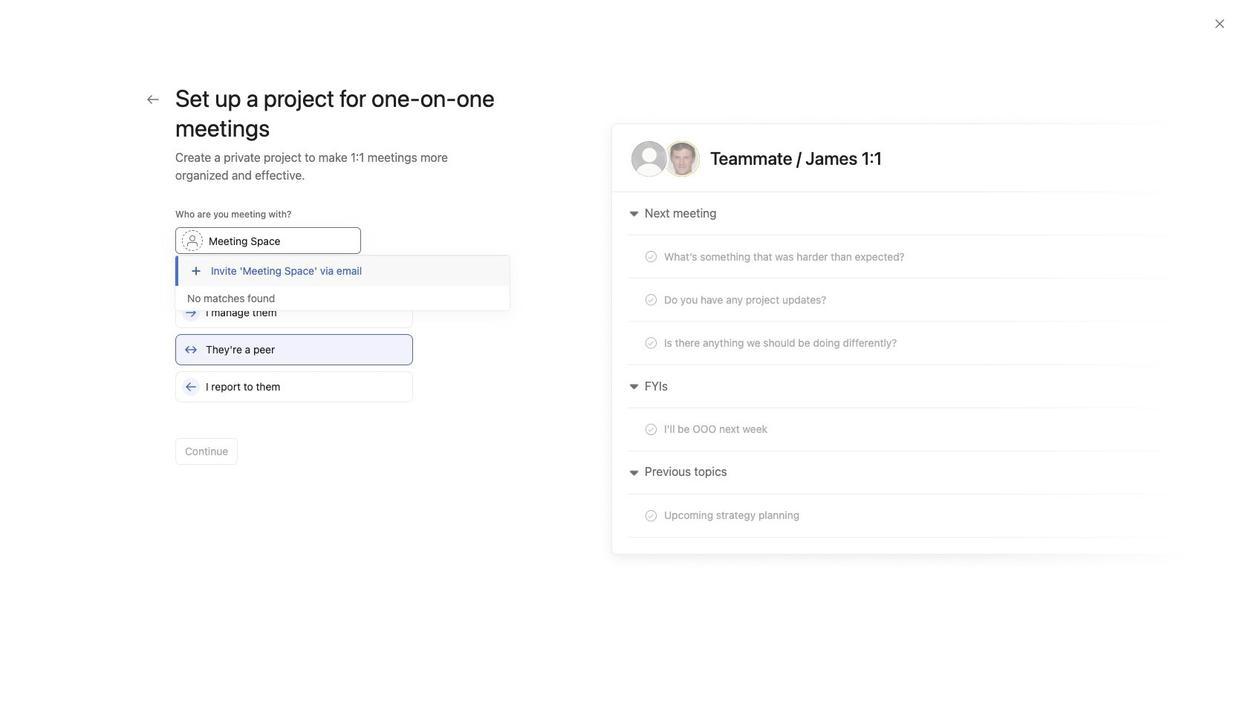 Task type: vqa. For each thing, say whether or not it's contained in the screenshot.
text box
no



Task type: locate. For each thing, give the bounding box(es) containing it.
1 vertical spatial mark complete checkbox
[[278, 373, 296, 391]]

mark complete image for 1st mark complete option from the bottom of the page
[[278, 373, 296, 391]]

Mark complete checkbox
[[278, 346, 296, 364], [278, 373, 296, 391]]

mark complete image
[[278, 320, 296, 337], [278, 373, 296, 391], [278, 400, 296, 418]]

mark complete checkbox up mark complete image
[[278, 320, 296, 337]]

2 vertical spatial mark complete image
[[278, 400, 296, 418]]

list box
[[449, 6, 805, 30]]

mark complete checkbox down mark complete image
[[278, 400, 296, 418]]

mark complete image for first mark complete checkbox from the bottom of the page
[[278, 400, 296, 418]]

mark complete image
[[278, 346, 296, 364]]

1 mark complete image from the top
[[278, 320, 296, 337]]

1 vertical spatial mark complete image
[[278, 373, 296, 391]]

list item
[[263, 315, 1154, 342], [263, 342, 1154, 369], [263, 395, 1154, 422], [263, 422, 1154, 449], [263, 449, 1154, 476], [287, 570, 324, 607], [307, 642, 328, 662]]

1 vertical spatial mark complete checkbox
[[278, 400, 296, 418]]

2 mark complete image from the top
[[278, 373, 296, 391]]

0 vertical spatial mark complete image
[[278, 320, 296, 337]]

0 vertical spatial mark complete checkbox
[[278, 320, 296, 337]]

Mark complete checkbox
[[278, 320, 296, 337], [278, 400, 296, 418]]

mark complete image for first mark complete checkbox from the top of the page
[[278, 320, 296, 337]]

3 mark complete image from the top
[[278, 400, 296, 418]]

close image
[[1214, 18, 1226, 30], [1214, 18, 1226, 30]]

0 vertical spatial mark complete checkbox
[[278, 346, 296, 364]]



Task type: describe. For each thing, give the bounding box(es) containing it.
go back image
[[147, 94, 159, 106]]

global element
[[0, 36, 178, 126]]

starred element
[[0, 236, 178, 409]]

this is a preview of your project image
[[597, 113, 1201, 573]]

2 mark complete checkbox from the top
[[278, 373, 296, 391]]

Name or email text field
[[175, 227, 361, 254]]

2 mark complete checkbox from the top
[[278, 400, 296, 418]]

1 mark complete checkbox from the top
[[278, 346, 296, 364]]

1 mark complete checkbox from the top
[[278, 320, 296, 337]]



